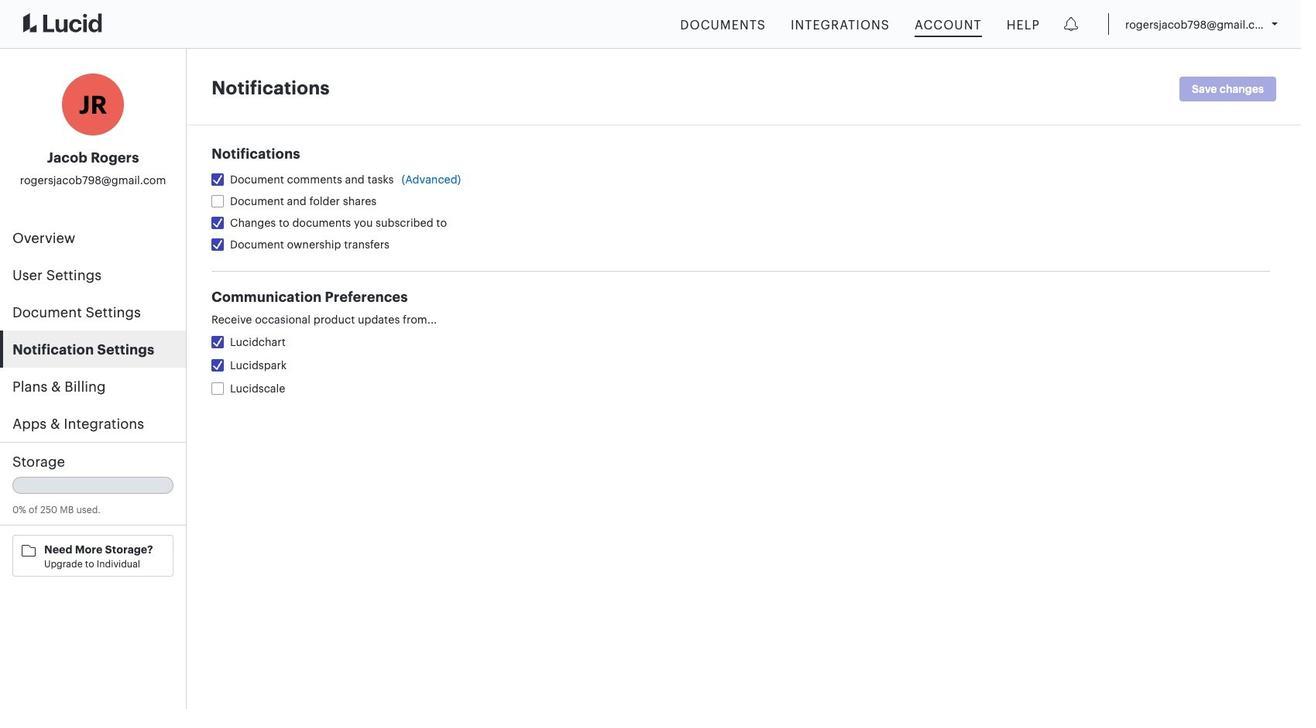 Task type: describe. For each thing, give the bounding box(es) containing it.
cookie consent banner dialog
[[0, 638, 1301, 709]]



Task type: vqa. For each thing, say whether or not it's contained in the screenshot.
Org chart template preview "image"
no



Task type: locate. For each thing, give the bounding box(es) containing it.
dialog
[[0, 0, 1301, 709]]

tab list
[[0, 219, 186, 442]]

tab
[[0, 331, 186, 368]]



